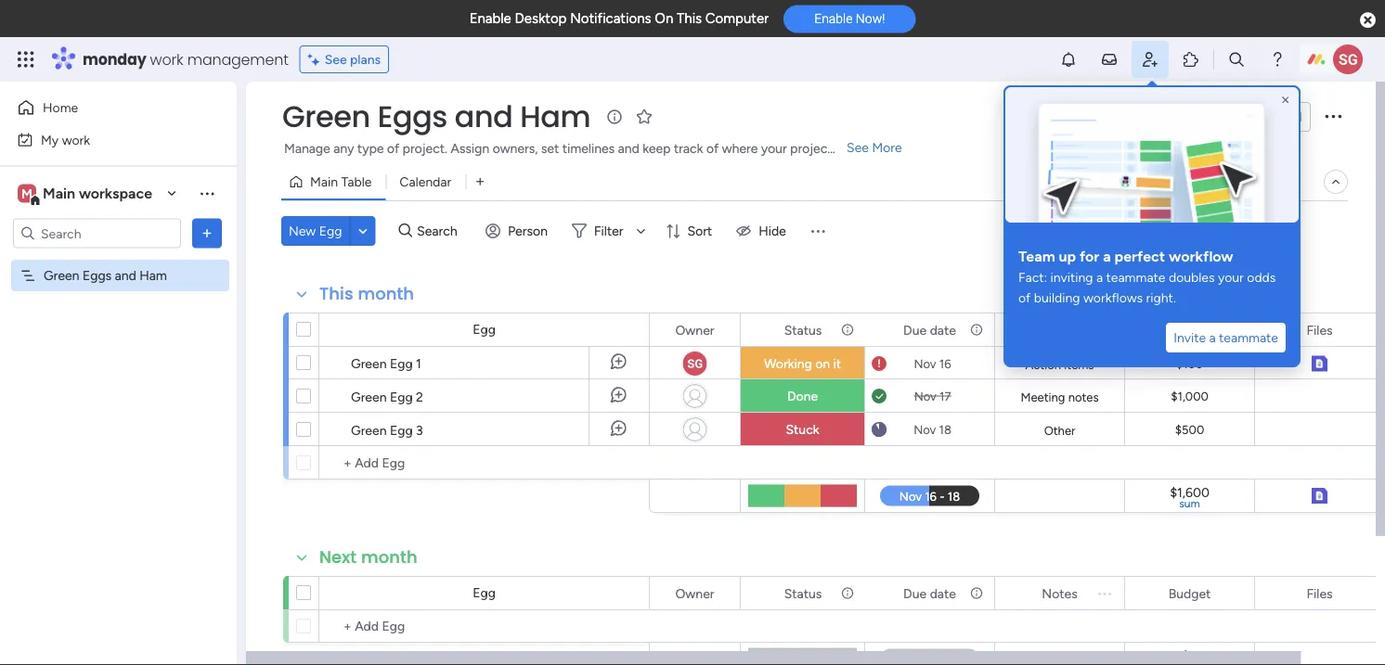 Task type: describe. For each thing, give the bounding box(es) containing it.
1 for invite / 1
[[1298, 109, 1303, 125]]

$500
[[1176, 423, 1205, 438]]

main table
[[310, 174, 372, 190]]

set
[[541, 141, 559, 157]]

nov 16
[[914, 357, 952, 372]]

workspace options image
[[198, 184, 216, 203]]

management
[[187, 49, 289, 70]]

green egg 2
[[351, 389, 424, 405]]

Search field
[[413, 218, 468, 244]]

my
[[41, 132, 59, 148]]

computer
[[706, 10, 769, 27]]

building
[[1035, 290, 1081, 306]]

$1,600
[[1171, 485, 1210, 501]]

stands.
[[836, 141, 877, 157]]

manage any type of project. assign owners, set timelines and keep track of where your project stands.
[[284, 141, 877, 157]]

sum
[[1180, 497, 1201, 511]]

main for main table
[[310, 174, 338, 190]]

invite members image
[[1142, 50, 1160, 69]]

timelines
[[563, 141, 615, 157]]

workspace image
[[18, 183, 36, 204]]

nov for green egg 3
[[914, 423, 937, 437]]

1 due date field from the top
[[899, 320, 961, 340]]

Search in workspace field
[[39, 223, 155, 244]]

project.
[[403, 141, 448, 157]]

invite / 1 button
[[1220, 102, 1312, 132]]

notifications image
[[1060, 50, 1078, 69]]

$1,600 sum
[[1171, 485, 1210, 511]]

workspace selection element
[[18, 183, 155, 207]]

working
[[764, 356, 812, 372]]

show board description image
[[604, 108, 626, 126]]

a inside "button"
[[1210, 330, 1217, 346]]

activity button
[[1124, 102, 1212, 132]]

2 files field from the top
[[1303, 584, 1338, 604]]

enable now!
[[815, 11, 886, 26]]

dapulse close image
[[1361, 11, 1377, 30]]

$0
[[1183, 648, 1198, 664]]

automate
[[1229, 174, 1287, 190]]

egg for green egg 1
[[390, 356, 413, 372]]

sam green image
[[1334, 45, 1364, 74]]

1 status field from the top
[[780, 320, 827, 340]]

invite your team's illustration image
[[1004, 85, 1301, 225]]

monday work management
[[83, 49, 289, 70]]

assign
[[451, 141, 490, 157]]

on
[[655, 10, 674, 27]]

monday
[[83, 49, 146, 70]]

apps image
[[1182, 50, 1201, 69]]

green egg 1
[[351, 356, 422, 372]]

fact:
[[1019, 270, 1048, 286]]

invite for invite / 1
[[1254, 109, 1286, 125]]

invite / 1
[[1254, 109, 1303, 125]]

calendar button
[[386, 167, 466, 197]]

plans
[[350, 52, 381, 67]]

my work
[[41, 132, 90, 148]]

+ Add Egg text field
[[329, 616, 641, 638]]

nov 18
[[914, 423, 952, 437]]

sort button
[[658, 216, 724, 246]]

This month field
[[315, 282, 419, 307]]

options image
[[198, 224, 216, 243]]

1 horizontal spatial and
[[455, 96, 513, 137]]

workflows
[[1084, 290, 1144, 306]]

action items
[[1026, 358, 1095, 372]]

green eggs and ham list box
[[0, 256, 237, 542]]

odds
[[1248, 270, 1277, 286]]

1 files field from the top
[[1303, 320, 1338, 340]]

add to favorites image
[[635, 107, 654, 126]]

workspace
[[79, 185, 152, 202]]

16
[[940, 357, 952, 372]]

person
[[508, 223, 548, 239]]

close image
[[1279, 93, 1294, 108]]

calendar
[[400, 174, 452, 190]]

nov 17
[[915, 389, 952, 404]]

invite for invite a teammate
[[1174, 330, 1207, 346]]

table
[[341, 174, 372, 190]]

0 horizontal spatial your
[[762, 141, 787, 157]]

project
[[791, 141, 833, 157]]

1 owner from the top
[[676, 322, 715, 338]]

add view image
[[477, 175, 484, 189]]

eggs inside list box
[[83, 268, 112, 284]]

month for next month
[[361, 546, 418, 570]]

due for 2nd due date field from the top of the page
[[904, 586, 927, 602]]

2 horizontal spatial and
[[618, 141, 640, 157]]

/
[[1290, 109, 1295, 125]]

invite a teammate
[[1174, 330, 1279, 346]]

arrow down image
[[630, 220, 653, 242]]

manage
[[284, 141, 330, 157]]

enable for enable desktop notifications on this computer
[[470, 10, 512, 27]]

teammate inside team up for a perfect workflow fact: inviting a teammate doubles your odds of building workflows right.
[[1107, 270, 1166, 286]]

team up for a perfect workflow fact: inviting a teammate doubles your odds of building workflows right.
[[1019, 248, 1280, 306]]

1 owner field from the top
[[671, 320, 719, 340]]

date for 2nd due date field from the top of the page
[[930, 586, 957, 602]]

menu image
[[809, 222, 827, 241]]

1 horizontal spatial of
[[707, 141, 719, 157]]

Green Eggs and Ham field
[[278, 96, 596, 137]]

autopilot image
[[1206, 169, 1222, 193]]

new egg button
[[281, 216, 350, 246]]

egg for new egg
[[319, 223, 342, 239]]

v2 done deadline image
[[872, 388, 887, 405]]

3
[[416, 423, 423, 438]]

right.
[[1147, 290, 1177, 306]]

filter
[[594, 223, 624, 239]]

green for $1,000
[[351, 389, 387, 405]]

column information image
[[970, 587, 985, 601]]

see plans
[[325, 52, 381, 67]]

$100
[[1177, 357, 1204, 372]]

type
[[358, 141, 384, 157]]

main table button
[[281, 167, 386, 197]]

new
[[289, 223, 316, 239]]

stuck
[[786, 422, 820, 438]]

now!
[[856, 11, 886, 26]]

budget field for next month
[[1164, 584, 1216, 604]]

1 status from the top
[[785, 322, 822, 338]]

other
[[1045, 424, 1076, 438]]

working on it
[[764, 356, 842, 372]]

m
[[21, 186, 32, 202]]



Task type: locate. For each thing, give the bounding box(es) containing it.
meeting notes
[[1021, 390, 1099, 405]]

invite up $100
[[1174, 330, 1207, 346]]

1 vertical spatial see
[[847, 140, 869, 156]]

budget for next month
[[1169, 586, 1212, 602]]

of right track
[[707, 141, 719, 157]]

0 vertical spatial date
[[930, 322, 957, 338]]

2 nov from the top
[[915, 389, 937, 404]]

2 due date field from the top
[[899, 584, 961, 604]]

Owner field
[[671, 320, 719, 340], [671, 584, 719, 604]]

date up 16
[[930, 322, 957, 338]]

0 horizontal spatial 1
[[416, 356, 422, 372]]

1 right /
[[1298, 109, 1303, 125]]

0 vertical spatial month
[[358, 282, 414, 306]]

inviting
[[1051, 270, 1094, 286]]

1 vertical spatial status field
[[780, 584, 827, 604]]

see left more
[[847, 140, 869, 156]]

hide
[[759, 223, 787, 239]]

options image
[[1323, 105, 1345, 127]]

1 horizontal spatial ham
[[520, 96, 591, 137]]

due date field left column information image
[[899, 584, 961, 604]]

v2 overdue deadline image
[[872, 355, 887, 373]]

done
[[788, 389, 818, 405]]

1 vertical spatial eggs
[[83, 268, 112, 284]]

keep
[[643, 141, 671, 157]]

my work button
[[11, 125, 200, 155]]

0 vertical spatial owner field
[[671, 320, 719, 340]]

due date up nov 16
[[904, 322, 957, 338]]

search everything image
[[1228, 50, 1247, 69]]

0 horizontal spatial and
[[115, 268, 136, 284]]

invite a teammate button
[[1167, 323, 1286, 353]]

eggs up project.
[[378, 96, 448, 137]]

2 status field from the top
[[780, 584, 827, 604]]

0 vertical spatial this
[[677, 10, 702, 27]]

due date
[[904, 322, 957, 338], [904, 586, 957, 602]]

main for main workspace
[[43, 185, 75, 202]]

1 vertical spatial budget field
[[1164, 584, 1216, 604]]

1 horizontal spatial work
[[150, 49, 183, 70]]

0 horizontal spatial this
[[320, 282, 354, 306]]

doubles
[[1169, 270, 1215, 286]]

0 horizontal spatial see
[[325, 52, 347, 67]]

1 vertical spatial nov
[[915, 389, 937, 404]]

0 vertical spatial status field
[[780, 320, 827, 340]]

due for second due date field from the bottom of the page
[[904, 322, 927, 338]]

select product image
[[17, 50, 35, 69]]

2 due from the top
[[904, 586, 927, 602]]

2 owner field from the top
[[671, 584, 719, 604]]

0 vertical spatial a
[[1104, 248, 1112, 265]]

1 vertical spatial a
[[1097, 270, 1104, 286]]

2 budget from the top
[[1169, 586, 1212, 602]]

see inside button
[[325, 52, 347, 67]]

0 vertical spatial status
[[785, 322, 822, 338]]

1 horizontal spatial this
[[677, 10, 702, 27]]

desktop
[[515, 10, 567, 27]]

help image
[[1269, 50, 1287, 69]]

2 date from the top
[[930, 586, 957, 602]]

1 vertical spatial files
[[1307, 586, 1333, 602]]

month down v2 search "icon"
[[358, 282, 414, 306]]

1 horizontal spatial main
[[310, 174, 338, 190]]

dapulse integrations image
[[1014, 175, 1028, 189]]

0 vertical spatial 1
[[1298, 109, 1303, 125]]

files for 2nd files field from the bottom
[[1307, 322, 1333, 338]]

main workspace
[[43, 185, 152, 202]]

your inside team up for a perfect workflow fact: inviting a teammate doubles your odds of building workflows right.
[[1219, 270, 1245, 286]]

1 vertical spatial owner
[[676, 586, 715, 602]]

a right for
[[1104, 248, 1112, 265]]

action
[[1026, 358, 1062, 372]]

a down the doubles
[[1210, 330, 1217, 346]]

see more
[[847, 140, 903, 156]]

1 horizontal spatial green eggs and ham
[[282, 96, 591, 137]]

invite inside "button"
[[1174, 330, 1207, 346]]

your left odds
[[1219, 270, 1245, 286]]

column information image
[[841, 323, 855, 338], [970, 323, 985, 338], [841, 587, 855, 601]]

no file image
[[1312, 385, 1328, 408]]

1
[[1298, 109, 1303, 125], [416, 356, 422, 372]]

0 vertical spatial budget field
[[1164, 320, 1216, 340]]

1 vertical spatial ham
[[140, 268, 167, 284]]

workflow
[[1169, 248, 1234, 265]]

budget up $0
[[1169, 586, 1212, 602]]

month right next
[[361, 546, 418, 570]]

1 horizontal spatial your
[[1219, 270, 1245, 286]]

2 horizontal spatial of
[[1019, 290, 1031, 306]]

person button
[[478, 216, 559, 246]]

green up any
[[282, 96, 370, 137]]

0 horizontal spatial eggs
[[83, 268, 112, 284]]

2 vertical spatial and
[[115, 268, 136, 284]]

green
[[282, 96, 370, 137], [44, 268, 79, 284], [351, 356, 387, 372], [351, 389, 387, 405], [351, 423, 387, 438]]

where
[[722, 141, 758, 157]]

1 horizontal spatial teammate
[[1220, 330, 1279, 346]]

1 for green egg 1
[[416, 356, 422, 372]]

Files field
[[1303, 320, 1338, 340], [1303, 584, 1338, 604]]

1 vertical spatial invite
[[1174, 330, 1207, 346]]

egg for green egg 3
[[390, 423, 413, 438]]

and up the "assign"
[[455, 96, 513, 137]]

2 owner from the top
[[676, 586, 715, 602]]

see more link
[[845, 138, 904, 157]]

0 vertical spatial due date field
[[899, 320, 961, 340]]

18
[[940, 423, 952, 437]]

2 vertical spatial a
[[1210, 330, 1217, 346]]

and inside list box
[[115, 268, 136, 284]]

due date field up nov 16
[[899, 320, 961, 340]]

month for this month
[[358, 282, 414, 306]]

work inside 'button'
[[62, 132, 90, 148]]

egg
[[319, 223, 342, 239], [473, 322, 496, 338], [390, 356, 413, 372], [390, 389, 413, 405], [390, 423, 413, 438], [473, 586, 496, 601]]

meeting
[[1021, 390, 1066, 405]]

green down green egg 2
[[351, 423, 387, 438]]

due date for 2nd due date field from the top of the page
[[904, 586, 957, 602]]

main left table
[[310, 174, 338, 190]]

next month
[[320, 546, 418, 570]]

0 horizontal spatial ham
[[140, 268, 167, 284]]

of down fact:
[[1019, 290, 1031, 306]]

and
[[455, 96, 513, 137], [618, 141, 640, 157], [115, 268, 136, 284]]

see left plans
[[325, 52, 347, 67]]

green eggs and ham inside the green eggs and ham list box
[[44, 268, 167, 284]]

new egg
[[289, 223, 342, 239]]

2 status from the top
[[785, 586, 822, 602]]

Notes field
[[1038, 584, 1083, 604]]

1 vertical spatial budget
[[1169, 586, 1212, 602]]

1 up 2
[[416, 356, 422, 372]]

green egg 3
[[351, 423, 423, 438]]

ham down search in workspace "field"
[[140, 268, 167, 284]]

more
[[873, 140, 903, 156]]

see
[[325, 52, 347, 67], [847, 140, 869, 156]]

teammate inside "button"
[[1220, 330, 1279, 346]]

nov left 18
[[914, 423, 937, 437]]

1 budget field from the top
[[1164, 320, 1216, 340]]

enable now! button
[[784, 5, 916, 33]]

notifications
[[570, 10, 652, 27]]

0 vertical spatial due date
[[904, 322, 957, 338]]

work right monday
[[150, 49, 183, 70]]

main inside workspace selection element
[[43, 185, 75, 202]]

teammate down perfect
[[1107, 270, 1166, 286]]

0 vertical spatial work
[[150, 49, 183, 70]]

1 vertical spatial month
[[361, 546, 418, 570]]

17
[[940, 389, 952, 404]]

invite inside button
[[1254, 109, 1286, 125]]

0 vertical spatial and
[[455, 96, 513, 137]]

1 vertical spatial files field
[[1303, 584, 1338, 604]]

green eggs and ham down search in workspace "field"
[[44, 268, 167, 284]]

$1,000
[[1171, 390, 1209, 405]]

budget for this month
[[1169, 322, 1212, 338]]

0 horizontal spatial teammate
[[1107, 270, 1166, 286]]

1 inside button
[[1298, 109, 1303, 125]]

green for $100
[[351, 356, 387, 372]]

filter button
[[565, 216, 653, 246]]

status
[[785, 322, 822, 338], [785, 586, 822, 602]]

notes
[[1069, 390, 1099, 405]]

0 horizontal spatial invite
[[1174, 330, 1207, 346]]

home
[[43, 100, 78, 116]]

due
[[904, 322, 927, 338], [904, 586, 927, 602]]

eggs down search in workspace "field"
[[83, 268, 112, 284]]

date left column information image
[[930, 586, 957, 602]]

see for see plans
[[325, 52, 347, 67]]

your right where
[[762, 141, 787, 157]]

this right on
[[677, 10, 702, 27]]

this month
[[320, 282, 414, 306]]

see for see more
[[847, 140, 869, 156]]

team up for a perfect workflow heading
[[1019, 245, 1286, 268]]

1 due from the top
[[904, 322, 927, 338]]

files for 2nd files field from the top of the page
[[1307, 586, 1333, 602]]

budget up $100
[[1169, 322, 1212, 338]]

0 vertical spatial owner
[[676, 322, 715, 338]]

0 vertical spatial see
[[325, 52, 347, 67]]

1 vertical spatial and
[[618, 141, 640, 157]]

2 budget field from the top
[[1164, 584, 1216, 604]]

items
[[1065, 358, 1095, 372]]

1 horizontal spatial 1
[[1298, 109, 1303, 125]]

0 vertical spatial your
[[762, 141, 787, 157]]

0 vertical spatial teammate
[[1107, 270, 1166, 286]]

enable inside button
[[815, 11, 853, 26]]

1 vertical spatial due
[[904, 586, 927, 602]]

on
[[816, 356, 830, 372]]

a down for
[[1097, 270, 1104, 286]]

0 horizontal spatial green eggs and ham
[[44, 268, 167, 284]]

work right the my
[[62, 132, 90, 148]]

and down search in workspace "field"
[[115, 268, 136, 284]]

egg inside 'button'
[[319, 223, 342, 239]]

1 horizontal spatial see
[[847, 140, 869, 156]]

0 vertical spatial files
[[1307, 322, 1333, 338]]

green up green egg 2
[[351, 356, 387, 372]]

0 horizontal spatial main
[[43, 185, 75, 202]]

month
[[358, 282, 414, 306], [361, 546, 418, 570]]

1 horizontal spatial eggs
[[378, 96, 448, 137]]

Next month field
[[315, 546, 422, 570]]

for
[[1080, 248, 1100, 265]]

budget field for this month
[[1164, 320, 1216, 340]]

2 enable from the left
[[815, 11, 853, 26]]

0 vertical spatial invite
[[1254, 109, 1286, 125]]

files
[[1307, 322, 1333, 338], [1307, 586, 1333, 602]]

integrate
[[1036, 174, 1089, 190]]

date
[[930, 322, 957, 338], [930, 586, 957, 602]]

see plans button
[[300, 46, 389, 73]]

of inside team up for a perfect workflow fact: inviting a teammate doubles your odds of building workflows right.
[[1019, 290, 1031, 306]]

1 vertical spatial your
[[1219, 270, 1245, 286]]

0 horizontal spatial work
[[62, 132, 90, 148]]

1 vertical spatial date
[[930, 586, 957, 602]]

owners,
[[493, 141, 538, 157]]

sort
[[688, 223, 713, 239]]

ham inside list box
[[140, 268, 167, 284]]

nov left 16
[[914, 357, 937, 372]]

1 nov from the top
[[914, 357, 937, 372]]

work
[[150, 49, 183, 70], [62, 132, 90, 148]]

green eggs and ham up project.
[[282, 96, 591, 137]]

1 vertical spatial teammate
[[1220, 330, 1279, 346]]

1 vertical spatial owner field
[[671, 584, 719, 604]]

nov for green egg 1
[[914, 357, 937, 372]]

track
[[674, 141, 704, 157]]

invite
[[1254, 109, 1286, 125], [1174, 330, 1207, 346]]

work for my
[[62, 132, 90, 148]]

eggs
[[378, 96, 448, 137], [83, 268, 112, 284]]

due up nov 16
[[904, 322, 927, 338]]

2 vertical spatial nov
[[914, 423, 937, 437]]

due date left column information image
[[904, 586, 957, 602]]

angle down image
[[359, 224, 368, 238]]

1 vertical spatial 1
[[416, 356, 422, 372]]

enable left now!
[[815, 11, 853, 26]]

0 horizontal spatial enable
[[470, 10, 512, 27]]

main inside button
[[310, 174, 338, 190]]

nov
[[914, 357, 937, 372], [915, 389, 937, 404], [914, 423, 937, 437]]

1 vertical spatial status
[[785, 586, 822, 602]]

enable left desktop
[[470, 10, 512, 27]]

1 vertical spatial work
[[62, 132, 90, 148]]

nov left 17
[[915, 389, 937, 404]]

0 vertical spatial ham
[[520, 96, 591, 137]]

green inside list box
[[44, 268, 79, 284]]

invite left /
[[1254, 109, 1286, 125]]

due date for second due date field from the bottom of the page
[[904, 322, 957, 338]]

2
[[416, 389, 424, 405]]

0 vertical spatial files field
[[1303, 320, 1338, 340]]

budget field up $100
[[1164, 320, 1216, 340]]

notes
[[1042, 586, 1078, 602]]

perfect
[[1115, 248, 1166, 265]]

this down new egg 'button'
[[320, 282, 354, 306]]

up
[[1059, 248, 1077, 265]]

date for second due date field from the bottom of the page
[[930, 322, 957, 338]]

2 files from the top
[[1307, 586, 1333, 602]]

inbox image
[[1101, 50, 1119, 69]]

budget field up $0
[[1164, 584, 1216, 604]]

0 vertical spatial nov
[[914, 357, 937, 372]]

green for other
[[351, 423, 387, 438]]

this inside field
[[320, 282, 354, 306]]

1 enable from the left
[[470, 10, 512, 27]]

teammate
[[1107, 270, 1166, 286], [1220, 330, 1279, 346]]

1 vertical spatial this
[[320, 282, 354, 306]]

green down search in workspace "field"
[[44, 268, 79, 284]]

option
[[0, 259, 237, 263]]

Budget field
[[1164, 320, 1216, 340], [1164, 584, 1216, 604]]

due left column information image
[[904, 586, 927, 602]]

1 files from the top
[[1307, 322, 1333, 338]]

main right workspace icon
[[43, 185, 75, 202]]

1 due date from the top
[[904, 322, 957, 338]]

teammate down odds
[[1220, 330, 1279, 346]]

activity
[[1132, 109, 1177, 125]]

collapse board header image
[[1329, 175, 1344, 189]]

1 date from the top
[[930, 322, 957, 338]]

+ Add Egg text field
[[329, 452, 641, 475]]

3 nov from the top
[[914, 423, 937, 437]]

0 vertical spatial due
[[904, 322, 927, 338]]

1 budget from the top
[[1169, 322, 1212, 338]]

1 vertical spatial green eggs and ham
[[44, 268, 167, 284]]

work for monday
[[150, 49, 183, 70]]

ham up set
[[520, 96, 591, 137]]

Due date field
[[899, 320, 961, 340], [899, 584, 961, 604]]

a
[[1104, 248, 1112, 265], [1097, 270, 1104, 286], [1210, 330, 1217, 346]]

1 vertical spatial due date
[[904, 586, 957, 602]]

1 vertical spatial due date field
[[899, 584, 961, 604]]

any
[[334, 141, 354, 157]]

next
[[320, 546, 357, 570]]

1 horizontal spatial invite
[[1254, 109, 1286, 125]]

1 horizontal spatial enable
[[815, 11, 853, 26]]

0 vertical spatial eggs
[[378, 96, 448, 137]]

home button
[[11, 93, 200, 123]]

green down 'green egg 1'
[[351, 389, 387, 405]]

it
[[834, 356, 842, 372]]

Status field
[[780, 320, 827, 340], [780, 584, 827, 604]]

egg for green egg 2
[[390, 389, 413, 405]]

0 vertical spatial green eggs and ham
[[282, 96, 591, 137]]

v2 search image
[[399, 221, 413, 242]]

0 horizontal spatial of
[[387, 141, 400, 157]]

0 vertical spatial budget
[[1169, 322, 1212, 338]]

enable for enable now!
[[815, 11, 853, 26]]

of right type
[[387, 141, 400, 157]]

team
[[1019, 248, 1056, 265]]

2 due date from the top
[[904, 586, 957, 602]]

and left keep on the left of the page
[[618, 141, 640, 157]]



Task type: vqa. For each thing, say whether or not it's contained in the screenshot.
Please confirm your email address: samiamgreeneggsnham27@gmail.com
no



